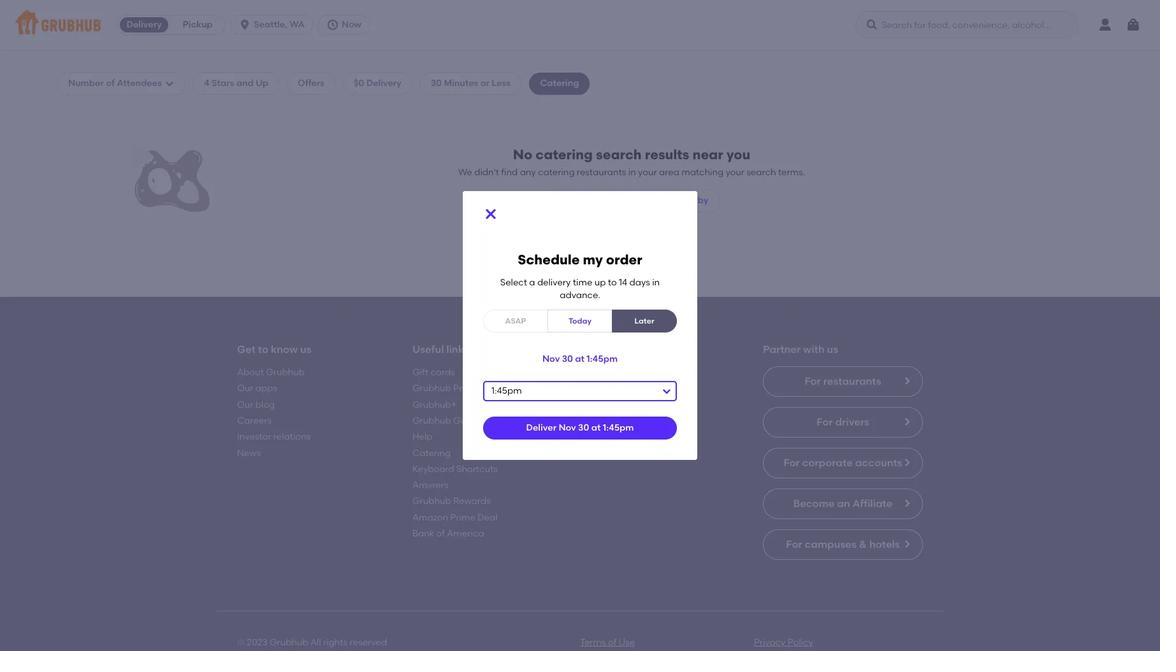 Task type: describe. For each thing, give the bounding box(es) containing it.
investor relations link
[[237, 432, 311, 443]]

1 vertical spatial search
[[747, 167, 776, 178]]

for for for campuses & hotels
[[786, 539, 803, 551]]

gift cards link
[[413, 367, 455, 378]]

answers
[[413, 480, 449, 491]]

keyboard
[[413, 464, 454, 475]]

about
[[237, 367, 264, 378]]

grubhub down "gift cards" "link"
[[413, 383, 451, 394]]

2 your from the left
[[726, 167, 745, 178]]

catering link
[[413, 448, 451, 459]]

suggest a new catering restaurant for grubhub
[[478, 280, 682, 290]]

in inside select a delivery time up to 14 days in advance.
[[652, 277, 660, 288]]

pickup button
[[171, 15, 225, 35]]

up
[[595, 277, 606, 288]]

for restaurants link
[[763, 367, 923, 397]]

deliver
[[526, 423, 557, 434]]

grubhub inside about grubhub our apps our blog careers investor relations news
[[266, 367, 305, 378]]

attendees
[[117, 78, 162, 89]]

4 stars and up
[[204, 78, 268, 89]]

0 vertical spatial catering
[[540, 78, 579, 89]]

for for for drivers
[[817, 416, 833, 429]]

bank
[[413, 529, 434, 539]]

partner
[[763, 343, 801, 356]]

become an affiliate link
[[763, 489, 923, 520]]

restaurants inside no catering search results near you we didn't find any catering restaurants in your area matching your search terms.
[[577, 167, 626, 178]]

to inside no catering search results near you main content
[[258, 343, 269, 356]]

4
[[204, 78, 210, 89]]

answers link
[[413, 480, 449, 491]]

number of attendees
[[68, 78, 162, 89]]

new
[[523, 280, 541, 290]]

of inside gift cards grubhub perks grubhub+ grubhub guarantee help catering keyboard shortcuts answers grubhub rewards amazon prime deal bank of america
[[436, 529, 445, 539]]

wa
[[290, 19, 305, 30]]

for for for restaurants
[[805, 376, 821, 388]]

amazon prime deal link
[[413, 513, 498, 523]]

connect with us
[[588, 343, 669, 356]]

you
[[727, 146, 751, 162]]

youtube
[[588, 416, 625, 427]]

offers
[[298, 78, 325, 89]]

today button
[[548, 310, 613, 333]]

seattle, wa
[[254, 19, 305, 30]]

guarantee
[[453, 416, 501, 427]]

nov 30 at 1:45pm button
[[543, 348, 618, 371]]

later
[[635, 317, 655, 326]]

news
[[237, 448, 261, 459]]

advance.
[[560, 290, 601, 301]]

connect
[[588, 343, 631, 356]]

with for connect
[[634, 343, 655, 356]]

help
[[413, 432, 433, 443]]

terms
[[580, 638, 606, 649]]

use
[[619, 638, 635, 649]]

for restaurants
[[805, 376, 882, 388]]

for campuses & hotels
[[786, 539, 900, 551]]

in inside no catering search results near you we didn't find any catering restaurants in your area matching your search terms.
[[629, 167, 636, 178]]

relations
[[273, 432, 311, 443]]

with for partner
[[803, 343, 825, 356]]

now button
[[318, 15, 375, 35]]

terms of use
[[580, 638, 635, 649]]

hotels
[[870, 539, 900, 551]]

30 inside no catering search results near you main content
[[431, 78, 442, 89]]

facebook link
[[588, 367, 631, 378]]

days
[[630, 277, 650, 288]]

deliver nov 30 at 1:45pm
[[526, 423, 634, 434]]

privacy
[[754, 638, 786, 649]]

number
[[68, 78, 104, 89]]

&
[[859, 539, 867, 551]]

grubhub inside button
[[644, 280, 682, 290]]

our apps link
[[237, 383, 277, 394]]

catering up any
[[536, 146, 593, 162]]

news link
[[237, 448, 261, 459]]

links
[[446, 343, 469, 356]]

restaurant
[[582, 280, 628, 290]]

you're
[[574, 262, 600, 272]]

campuses
[[805, 539, 857, 551]]

1 us from the left
[[300, 343, 312, 356]]

seattle,
[[254, 19, 287, 30]]

what
[[550, 262, 572, 272]]

privacy policy
[[754, 638, 813, 649]]

main navigation navigation
[[0, 0, 1160, 50]]

delivery
[[537, 277, 571, 288]]

for for for corporate accounts
[[784, 457, 800, 469]]

rights
[[323, 638, 348, 649]]

of for number
[[106, 78, 115, 89]]

perks
[[453, 383, 476, 394]]

select
[[500, 277, 527, 288]]

for campuses & hotels link
[[763, 530, 923, 561]]

see all catering restaurants nearby button
[[544, 189, 720, 212]]

don't
[[508, 262, 531, 272]]

less
[[492, 78, 511, 89]]

drivers
[[836, 416, 870, 429]]

corporate
[[803, 457, 853, 469]]

nov inside nov 30 at 1:45pm button
[[543, 354, 560, 365]]

we
[[458, 167, 472, 178]]

cards
[[431, 367, 455, 378]]

deliver nov 30 at 1:45pm button
[[483, 417, 677, 440]]

an
[[837, 498, 850, 510]]

gift cards grubhub perks grubhub+ grubhub guarantee help catering keyboard shortcuts answers grubhub rewards amazon prime deal bank of america
[[413, 367, 501, 539]]

policy
[[788, 638, 813, 649]]

catering inside button
[[586, 195, 623, 206]]

rewards
[[453, 496, 491, 507]]



Task type: vqa. For each thing, say whether or not it's contained in the screenshot.
the bottommost to
yes



Task type: locate. For each thing, give the bounding box(es) containing it.
at left 'connect'
[[575, 354, 585, 365]]

in right days
[[652, 277, 660, 288]]

for down 'partner with us'
[[805, 376, 821, 388]]

useful links
[[413, 343, 469, 356]]

restaurants down area
[[625, 195, 676, 206]]

delivery inside no catering search results near you main content
[[366, 78, 402, 89]]

0 horizontal spatial delivery
[[127, 19, 162, 30]]

minutes
[[444, 78, 479, 89]]

at down instagram
[[592, 423, 601, 434]]

delivery button
[[117, 15, 171, 35]]

no
[[513, 146, 533, 162]]

1 vertical spatial restaurants
[[625, 195, 676, 206]]

1 vertical spatial 30
[[562, 354, 573, 365]]

1 with from the left
[[634, 343, 655, 356]]

0 horizontal spatial in
[[629, 167, 636, 178]]

youtube link
[[588, 416, 625, 427]]

svg image
[[239, 18, 251, 31]]

0 vertical spatial to
[[608, 277, 617, 288]]

our up careers link
[[237, 400, 253, 410]]

a inside select a delivery time up to 14 days in advance.
[[529, 277, 535, 288]]

twitter link
[[588, 383, 617, 394]]

0 vertical spatial of
[[106, 78, 115, 89]]

nov inside deliver nov 30 at 1:45pm button
[[559, 423, 576, 434]]

bank of america link
[[413, 529, 484, 539]]

our blog link
[[237, 400, 275, 410]]

2 vertical spatial of
[[608, 638, 617, 649]]

2 with from the left
[[803, 343, 825, 356]]

catering inside gift cards grubhub perks grubhub+ grubhub guarantee help catering keyboard shortcuts answers grubhub rewards amazon prime deal bank of america
[[413, 448, 451, 459]]

1 vertical spatial 1:45pm
[[603, 423, 634, 434]]

facebook twitter instagram youtube
[[588, 367, 633, 427]]

0 horizontal spatial a
[[515, 280, 521, 290]]

delivery left pickup at the left top
[[127, 19, 162, 30]]

privacy policy link
[[754, 638, 813, 649]]

3 us from the left
[[827, 343, 839, 356]]

to inside select a delivery time up to 14 days in advance.
[[608, 277, 617, 288]]

nov down 'today' button
[[543, 354, 560, 365]]

of for terms
[[608, 638, 617, 649]]

become an affiliate
[[794, 498, 893, 510]]

2023
[[247, 638, 268, 649]]

1 horizontal spatial at
[[592, 423, 601, 434]]

$0
[[354, 78, 364, 89]]

for left campuses
[[786, 539, 803, 551]]

grubhub down grubhub+
[[413, 416, 451, 427]]

1 vertical spatial of
[[436, 529, 445, 539]]

seattle, wa button
[[230, 15, 318, 35]]

about grubhub link
[[237, 367, 305, 378]]

0 vertical spatial delivery
[[127, 19, 162, 30]]

2 horizontal spatial of
[[608, 638, 617, 649]]

1 our from the top
[[237, 383, 253, 394]]

see
[[533, 262, 548, 272]]

0 horizontal spatial your
[[638, 167, 657, 178]]

to right get at the left of page
[[258, 343, 269, 356]]

1 horizontal spatial delivery
[[366, 78, 402, 89]]

1 horizontal spatial a
[[529, 277, 535, 288]]

useful
[[413, 343, 444, 356]]

2 horizontal spatial 30
[[578, 423, 589, 434]]

search down you
[[747, 167, 776, 178]]

for?
[[636, 262, 652, 272]]

0 horizontal spatial us
[[300, 343, 312, 356]]

0 vertical spatial in
[[629, 167, 636, 178]]

asap button
[[483, 310, 548, 333]]

of left use
[[608, 638, 617, 649]]

up
[[256, 78, 268, 89]]

0 vertical spatial 30
[[431, 78, 442, 89]]

grubhub down know
[[266, 367, 305, 378]]

1 horizontal spatial of
[[436, 529, 445, 539]]

1 horizontal spatial with
[[803, 343, 825, 356]]

©
[[237, 638, 245, 649]]

2 vertical spatial restaurants
[[824, 376, 882, 388]]

with down later button
[[634, 343, 655, 356]]

our
[[237, 383, 253, 394], [237, 400, 253, 410]]

grubhub down answers
[[413, 496, 451, 507]]

nov
[[543, 354, 560, 365], [559, 423, 576, 434]]

1 vertical spatial our
[[237, 400, 253, 410]]

restaurants up all
[[577, 167, 626, 178]]

schedule
[[518, 252, 580, 268]]

gift
[[413, 367, 429, 378]]

grubhub
[[644, 280, 682, 290], [266, 367, 305, 378], [413, 383, 451, 394], [413, 416, 451, 427], [413, 496, 451, 507], [270, 638, 308, 649]]

0 horizontal spatial of
[[106, 78, 115, 89]]

a for suggest
[[515, 280, 521, 290]]

for corporate accounts
[[784, 457, 903, 469]]

2 vertical spatial 30
[[578, 423, 589, 434]]

30 left minutes on the left top of page
[[431, 78, 442, 89]]

1 horizontal spatial search
[[747, 167, 776, 178]]

14
[[619, 277, 628, 288]]

and
[[236, 78, 254, 89]]

30 down 'today' button
[[562, 354, 573, 365]]

2 us from the left
[[658, 343, 669, 356]]

terms.
[[778, 167, 805, 178]]

of right the bank
[[436, 529, 445, 539]]

about grubhub our apps our blog careers investor relations news
[[237, 367, 311, 459]]

any
[[520, 167, 536, 178]]

0 vertical spatial restaurants
[[577, 167, 626, 178]]

didn't
[[475, 167, 499, 178]]

catering right any
[[538, 167, 575, 178]]

1:45pm
[[587, 354, 618, 365], [603, 423, 634, 434]]

1:45pm up facebook
[[587, 354, 618, 365]]

a down see
[[529, 277, 535, 288]]

30 minutes or less
[[431, 78, 511, 89]]

restaurants inside see all catering restaurants nearby button
[[625, 195, 676, 206]]

catering right less
[[540, 78, 579, 89]]

blog
[[256, 400, 275, 410]]

restaurants
[[577, 167, 626, 178], [625, 195, 676, 206], [824, 376, 882, 388]]

your down you
[[726, 167, 745, 178]]

0 horizontal spatial at
[[575, 354, 585, 365]]

careers link
[[237, 416, 272, 427]]

suggest a new catering restaurant for grubhub button
[[472, 274, 688, 297]]

partner with us
[[763, 343, 839, 356]]

nov right deliver
[[559, 423, 576, 434]]

terms of use link
[[580, 638, 635, 649]]

for left drivers
[[817, 416, 833, 429]]

1:45pm down instagram
[[603, 423, 634, 434]]

1 vertical spatial in
[[652, 277, 660, 288]]

get to know us
[[237, 343, 312, 356]]

grubhub guarantee link
[[413, 416, 501, 427]]

all
[[573, 195, 584, 206]]

0 vertical spatial our
[[237, 383, 253, 394]]

restaurants inside for restaurants link
[[824, 376, 882, 388]]

accounts
[[856, 457, 903, 469]]

catering inside button
[[544, 280, 580, 290]]

to left 14
[[608, 277, 617, 288]]

near
[[693, 146, 723, 162]]

0 vertical spatial 1:45pm
[[587, 354, 618, 365]]

0 horizontal spatial catering
[[413, 448, 451, 459]]

catering
[[536, 146, 593, 162], [538, 167, 575, 178], [586, 195, 623, 206], [544, 280, 580, 290]]

1 vertical spatial nov
[[559, 423, 576, 434]]

30 down instagram
[[578, 423, 589, 434]]

nov 30 at 1:45pm
[[543, 354, 618, 365]]

no catering search results near you main content
[[0, 50, 1160, 652]]

a for select
[[529, 277, 535, 288]]

svg image
[[1126, 17, 1141, 33], [326, 18, 339, 31], [866, 18, 879, 31], [165, 79, 175, 89], [483, 206, 499, 222]]

to
[[608, 277, 617, 288], [258, 343, 269, 356]]

1 your from the left
[[638, 167, 657, 178]]

0 horizontal spatial search
[[596, 146, 642, 162]]

deal
[[478, 513, 498, 523]]

select a delivery time up to 14 days in advance.
[[500, 277, 660, 301]]

delivery right the $0 on the top left of the page
[[366, 78, 402, 89]]

2 horizontal spatial us
[[827, 343, 839, 356]]

catering up keyboard
[[413, 448, 451, 459]]

catering down what
[[544, 280, 580, 290]]

us right know
[[300, 343, 312, 356]]

us for connect with us
[[658, 343, 669, 356]]

us for partner with us
[[827, 343, 839, 356]]

grubhub down for?
[[644, 280, 682, 290]]

catering right all
[[586, 195, 623, 206]]

affiliate
[[853, 498, 893, 510]]

0 vertical spatial nov
[[543, 354, 560, 365]]

now
[[342, 19, 362, 30]]

1 vertical spatial to
[[258, 343, 269, 356]]

a inside button
[[515, 280, 521, 290]]

1 horizontal spatial to
[[608, 277, 617, 288]]

svg image inside now button
[[326, 18, 339, 31]]

0 vertical spatial search
[[596, 146, 642, 162]]

0 horizontal spatial 30
[[431, 78, 442, 89]]

america
[[447, 529, 484, 539]]

of right number
[[106, 78, 115, 89]]

your left area
[[638, 167, 657, 178]]

apps
[[256, 383, 277, 394]]

see
[[555, 195, 571, 206]]

us up for restaurants
[[827, 343, 839, 356]]

amazon
[[413, 513, 448, 523]]

svg image inside no catering search results near you main content
[[165, 79, 175, 89]]

with right "partner"
[[803, 343, 825, 356]]

investor
[[237, 432, 271, 443]]

for left corporate
[[784, 457, 800, 469]]

a left new
[[515, 280, 521, 290]]

0 horizontal spatial to
[[258, 343, 269, 356]]

2 our from the top
[[237, 400, 253, 410]]

my
[[583, 252, 603, 268]]

matching
[[682, 167, 724, 178]]

prime
[[451, 513, 476, 523]]

catering
[[540, 78, 579, 89], [413, 448, 451, 459]]

our down about
[[237, 383, 253, 394]]

with
[[634, 343, 655, 356], [803, 343, 825, 356]]

grubhub left the all
[[270, 638, 308, 649]]

1 horizontal spatial 30
[[562, 354, 573, 365]]

get
[[237, 343, 256, 356]]

0 horizontal spatial with
[[634, 343, 655, 356]]

1 horizontal spatial us
[[658, 343, 669, 356]]

at
[[575, 354, 585, 365], [592, 423, 601, 434]]

shortcuts
[[457, 464, 498, 475]]

for corporate accounts link
[[763, 448, 923, 479]]

us down later button
[[658, 343, 669, 356]]

in up see all catering restaurants nearby
[[629, 167, 636, 178]]

in
[[629, 167, 636, 178], [652, 277, 660, 288]]

restaurants up drivers
[[824, 376, 882, 388]]

help link
[[413, 432, 433, 443]]

suggest
[[478, 280, 513, 290]]

search up see all catering restaurants nearby
[[596, 146, 642, 162]]

delivery inside button
[[127, 19, 162, 30]]

1 vertical spatial delivery
[[366, 78, 402, 89]]

1 horizontal spatial catering
[[540, 78, 579, 89]]

1 vertical spatial catering
[[413, 448, 451, 459]]

facebook
[[588, 367, 631, 378]]

1 horizontal spatial your
[[726, 167, 745, 178]]

1 vertical spatial at
[[592, 423, 601, 434]]

0 vertical spatial at
[[575, 354, 585, 365]]

1 horizontal spatial in
[[652, 277, 660, 288]]



